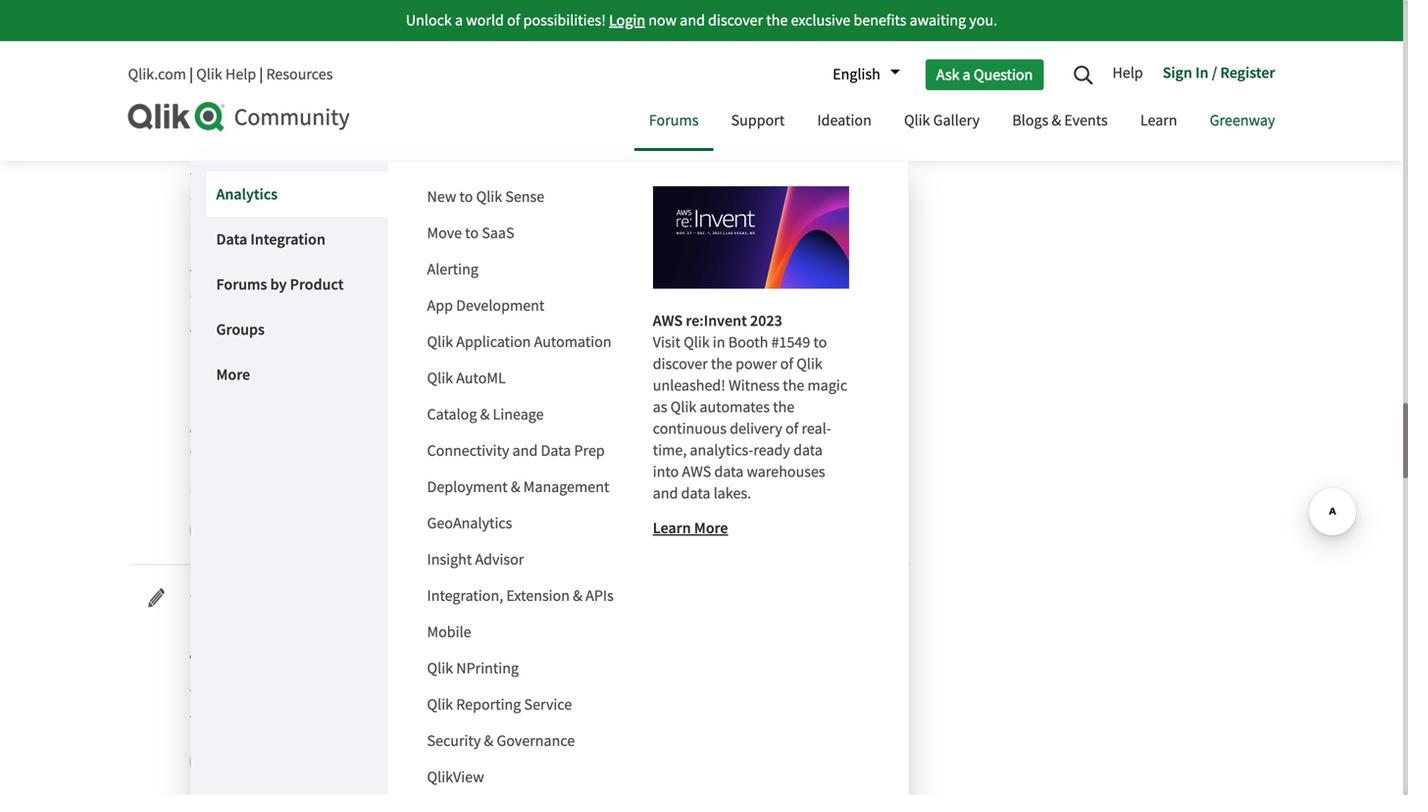 Task type: describe. For each thing, give the bounding box(es) containing it.
and inside o learn more about how you could get free access to analytics software and resources through the qlik academic program, visit
[[664, 394, 689, 414]]

on
[[508, 163, 525, 183]]

more button
[[207, 352, 388, 397]]

warehouses
[[747, 462, 826, 482]]

used
[[329, 260, 361, 280]]

and inside • conversational ai is used in industries like healthcare, finance, and e-commerce where personalized assistance is provided to customers.
[[606, 260, 631, 280]]

and inside the trend we observe for conversational ai is more natural and context-aware interactions with emotional connections. generative ai's future is dependent on generating various forms of content like scripts to digitally advance context.
[[573, 140, 598, 160]]

we
[[257, 140, 276, 160]]

is left provided
[[260, 284, 271, 304]]

blog image
[[135, 587, 168, 610]]

to right applied
[[401, 321, 415, 341]]

content inside conversational ai believes in meaningful conversations. thus, provides quick, direct, crisp, and relevant answers. generative ai does not engage directly but contributes to user experience by coming up with useful content like blogs, music, and visual art.
[[190, 66, 241, 86]]

am for 2023-09-20 / 07:17 am
[[515, 522, 532, 539]]

have
[[258, 612, 303, 639]]

conversations.
[[458, 19, 553, 39]]

t
[[190, 394, 200, 414]]

data integration
[[216, 230, 326, 249]]

1 vertical spatial aws
[[682, 462, 712, 482]]

resources,
[[805, 418, 872, 438]]

you inside qlik academic program do you have what it takes to be a qlik academic program educator ambassador?
[[220, 612, 254, 639]]

is up the 'dependent'
[[471, 140, 482, 160]]

data inside ". by making the most of our software and resources, you can gain future proof data analytics skills regardless of your degree course."
[[330, 441, 359, 461]]

commerce
[[647, 260, 716, 280]]

qlik left to...
[[427, 695, 453, 715]]

2 | from the left
[[259, 64, 263, 84]]

catalog & lineage link
[[427, 405, 544, 425]]

learn
[[212, 394, 246, 414]]

show for show more
[[488, 709, 524, 730]]

to inside conversational ai believes in meaningful conversations. thus, provides quick, direct, crisp, and relevant answers. generative ai does not engage directly but contributes to user experience by coming up with useful content like blogs, music, and visual art.
[[607, 42, 621, 63]]

alerting
[[427, 260, 479, 280]]

security
[[427, 731, 481, 752]]

saas
[[482, 223, 515, 243]]

app development
[[427, 296, 545, 316]]

aware
[[654, 140, 694, 160]]

nprinting
[[456, 659, 519, 679]]

ideation
[[818, 110, 872, 130]]

qlik image
[[128, 102, 226, 131]]

academic inside o learn more about how you could get free access to analytics software and resources through the qlik academic program, visit
[[190, 418, 254, 438]]

to inside the trend we observe for conversational ai is more natural and context-aware interactions with emotional connections. generative ai's future is dependent on generating various forms of content like scripts to digitally advance context.
[[837, 163, 850, 183]]

new to qlik sense
[[427, 187, 545, 207]]

real-
[[802, 419, 832, 439]]

software inside the qlik academic program provides educators, students, and researchers from accredited universities with free qlik software and learning resources to...
[[248, 709, 305, 730]]

qlik down re:invent
[[684, 333, 710, 353]]

application
[[456, 332, 531, 352]]

more inside o learn more about how you could get free access to analytics software and resources through the qlik academic program, visit
[[249, 394, 283, 414]]

and inside aws re:invent 2023 visit qlik in booth #1549 to discover the power of qlik unleashed! witness the magic as qlik automates the continuous delivery of real- time, analytics-ready data into aws data warehouses and data lakes.
[[653, 484, 678, 504]]

through
[[758, 394, 811, 414]]

generative inside conversational ai believes in meaningful conversations. thus, provides quick, direct, crisp, and relevant answers. generative ai does not engage directly but contributes to user experience by coming up with useful content like blogs, music, and visual art.
[[251, 42, 322, 63]]

more for show more
[[527, 709, 560, 730]]

move to saas link
[[427, 223, 515, 243]]

resources
[[266, 64, 333, 84]]

qlik up do
[[190, 587, 216, 607]]

like inside • conversational ai is used in industries like healthcare, finance, and e-commerce where personalized assistance is provided to customers.
[[448, 260, 471, 280]]

qlik.com/academicprogram
[[351, 418, 532, 438]]

greenway link
[[1196, 93, 1291, 151]]

/ for 2023-09-11 / 10:00 am
[[474, 753, 478, 771]]

qlik down the 'dependent'
[[476, 187, 502, 207]]

qlik nprinting
[[427, 659, 519, 679]]

visual
[[387, 66, 425, 86]]

conversational ai believes in meaningful conversations. thus, provides quick, direct, crisp, and relevant answers. generative ai does not engage directly but contributes to user experience by coming up with useful content like blogs, music, and visual art.
[[190, 19, 894, 86]]

advisor
[[475, 550, 524, 570]]

future inside the trend we observe for conversational ai is more natural and context-aware interactions with emotional connections. generative ai's future is dependent on generating various forms of content like scripts to digitally advance context.
[[376, 163, 416, 183]]

with inside the trend we observe for conversational ai is more natural and context-aware interactions with emotional connections. generative ai's future is dependent on generating various forms of content like scripts to digitally advance context.
[[779, 140, 808, 160]]

does inside conversational ai believes in meaningful conversations. thus, provides quick, direct, crisp, and relevant answers. generative ai does not engage directly but contributes to user experience by coming up with useful content like blogs, music, and visual art.
[[341, 42, 372, 63]]

is left mostly
[[287, 321, 298, 341]]

the left magic
[[783, 376, 805, 396]]

qlik down integration, extension & apis
[[496, 612, 534, 639]]

.
[[535, 418, 539, 438]]

program provides
[[314, 686, 430, 706]]

1 horizontal spatial data
[[541, 441, 571, 461]]

is up new
[[420, 163, 430, 183]]

aws re:invent 2023 visit qlik in booth #1549 to discover the power of qlik unleashed! witness the magic as qlik automates the continuous delivery of real- time, analytics-ready data into aws data warehouses and data lakes.
[[653, 311, 848, 504]]

and down .
[[513, 441, 538, 461]]

you inside ". by making the most of our software and resources, you can gain future proof data analytics skills regardless of your degree course."
[[875, 418, 900, 438]]

o learn more about how you could get free access to analytics software and resources through the qlik academic program, visit
[[190, 394, 865, 438]]

1 vertical spatial program
[[632, 612, 713, 639]]

2 vertical spatial generative
[[198, 321, 269, 341]]

data inside popup button
[[216, 230, 247, 249]]

hollyjohnson image for 2023-09-20 / 07:17 am
[[191, 515, 223, 547]]

meaningful
[[380, 19, 455, 39]]

qlik left gallery at the right of the page
[[905, 110, 931, 130]]

like inside the trend we observe for conversational ai is more natural and context-aware interactions with emotional connections. generative ai's future is dependent on generating various forms of content like scripts to digitally advance context.
[[764, 163, 787, 183]]

our
[[691, 418, 714, 438]]

20
[[457, 522, 471, 539]]

qlik reporting service
[[427, 695, 572, 715]]

generative inside the trend we observe for conversational ai is more natural and context-aware interactions with emotional connections. generative ai's future is dependent on generating various forms of content like scripts to digitally advance context.
[[277, 163, 348, 183]]

ai left believes
[[292, 19, 305, 39]]

visit
[[653, 333, 681, 353]]

forums for forums
[[649, 110, 699, 130]]

app development link
[[427, 296, 545, 316]]

more inside popup button
[[216, 365, 250, 385]]

program,
[[257, 418, 317, 438]]

useful
[[854, 42, 894, 63]]

qlik gallery link
[[890, 93, 995, 151]]

ask
[[937, 65, 960, 85]]

support
[[732, 110, 785, 130]]

/ inside 'link'
[[1213, 63, 1218, 82]]

qlik down answers.
[[196, 64, 222, 84]]

data up learn more
[[682, 484, 711, 504]]

& for management
[[511, 477, 521, 497]]

to inside • conversational ai is used in industries like healthcare, finance, and e-commerce where personalized assistance is provided to customers.
[[336, 284, 349, 304]]

qlik up get
[[427, 368, 453, 389]]

the down entertainment,
[[711, 354, 733, 375]]

dependent
[[433, 163, 505, 183]]

ai inside • conversational ai is used in industries like healthcare, finance, and e-commerce where personalized assistance is provided to customers.
[[300, 260, 312, 280]]

menu for data integration
[[427, 172, 634, 789]]

qlik down app
[[427, 332, 453, 352]]

the trend we observe for conversational ai is more natural and context-aware interactions with emotional connections. generative ai's future is dependent on generating various forms of content like scripts to digitally advance context.
[[190, 140, 906, 207]]

07:17
[[481, 522, 512, 539]]

educators,
[[434, 686, 503, 706]]

integration, extension & apis
[[427, 586, 614, 606]]

get
[[427, 394, 448, 414]]

1 horizontal spatial discover
[[709, 10, 763, 30]]

of right world on the left
[[507, 10, 520, 30]]

0 vertical spatial future
[[286, 103, 326, 123]]

learn more link
[[653, 519, 729, 539]]

healthcare,
[[474, 260, 548, 280]]

quick,
[[655, 19, 695, 39]]

and up up
[[782, 19, 807, 39]]

customers.
[[352, 284, 425, 304]]

data integration button
[[207, 217, 388, 262]]

crisp,
[[744, 19, 779, 39]]

1 | from the left
[[189, 64, 193, 84]]

automation
[[534, 332, 612, 352]]

coming
[[749, 42, 798, 63]]

e-
[[634, 260, 647, 280]]

a inside qlik academic program do you have what it takes to be a qlik academic program educator ambassador?
[[481, 612, 492, 639]]

as
[[653, 398, 668, 418]]

qlik.com | qlik help | resources
[[128, 64, 333, 84]]

contributes
[[529, 42, 604, 63]]

geoanalytics link
[[427, 514, 513, 534]]

qlik inside the qlik academic program provides educators, students, and researchers from accredited universities with free qlik software and learning resources to...
[[218, 709, 244, 730]]

& for lineage
[[480, 405, 490, 425]]

up
[[801, 42, 818, 63]]

0 vertical spatial program
[[286, 587, 343, 607]]

and left learning
[[308, 709, 333, 730]]

extension
[[507, 586, 570, 606]]

support button
[[717, 93, 800, 151]]

by
[[542, 418, 559, 438]]

automates
[[700, 398, 770, 418]]

software inside o learn more about how you could get free access to analytics software and resources through the qlik academic program, visit
[[603, 394, 661, 414]]

content inside the trend we observe for conversational ai is more natural and context-aware interactions with emotional connections. generative ai's future is dependent on generating various forms of content like scripts to digitally advance context.
[[710, 163, 761, 183]]

menu bar containing forums
[[192, 93, 1291, 796]]

a for unlock
[[455, 10, 463, 30]]

insight
[[427, 550, 472, 570]]

app
[[427, 296, 453, 316]]

analytics inside ". by making the most of our software and resources, you can gain future proof data analytics skills regardless of your degree course."
[[362, 441, 421, 461]]

& for governance
[[484, 731, 494, 752]]

qlik gallery
[[905, 110, 980, 130]]

regardless
[[460, 441, 527, 461]]

english button
[[823, 58, 901, 91]]

magic
[[808, 376, 848, 396]]

of inside the trend we observe for conversational ai is more natural and context-aware interactions with emotional connections. generative ai's future is dependent on generating various forms of content like scripts to digitally advance context.
[[694, 163, 707, 183]]

data up lakes.
[[715, 462, 744, 482]]

of down the #1549
[[781, 354, 794, 375]]

free inside the qlik academic program provides educators, students, and researchers from accredited universities with free qlik software and learning resources to...
[[190, 709, 215, 730]]

software inside ". by making the most of our software and resources, you can gain future proof data analytics skills regardless of your degree course."
[[717, 418, 774, 438]]

more inside the trend we observe for conversational ai is more natural and context-aware interactions with emotional connections. generative ai's future is dependent on generating various forms of content like scripts to digitally advance context.
[[485, 140, 520, 160]]

automl
[[456, 368, 506, 389]]

alerting link
[[427, 260, 479, 280]]

catalog & lineage
[[427, 405, 544, 425]]

qlik application automation link
[[427, 332, 612, 352]]

advance
[[190, 187, 245, 207]]

of down .
[[530, 441, 543, 461]]

to left saas
[[465, 223, 479, 243]]

integration,
[[427, 586, 504, 606]]

in for is
[[364, 260, 376, 280]]



Task type: vqa. For each thing, say whether or not it's contained in the screenshot.
0 for Gant Chart with negative values as start value
no



Task type: locate. For each thing, give the bounding box(es) containing it.
qlik.com link
[[128, 64, 186, 84]]

09- for 11
[[439, 753, 457, 771]]

scripts
[[790, 163, 833, 183]]

1 vertical spatial in
[[364, 260, 376, 280]]

security & governance
[[427, 731, 575, 752]]

to left the user
[[607, 42, 621, 63]]

|
[[189, 64, 193, 84], [259, 64, 263, 84]]

ai up the 'dependent'
[[456, 140, 468, 160]]

am down governance
[[515, 753, 532, 771]]

09- down security
[[439, 753, 457, 771]]

1 horizontal spatial analytics
[[542, 394, 600, 414]]

2 vertical spatial in
[[713, 333, 726, 353]]

learn
[[1141, 110, 1178, 130], [653, 519, 691, 538]]

0 vertical spatial /
[[1213, 63, 1218, 82]]

like inside conversational ai believes in meaningful conversations. thus, provides quick, direct, crisp, and relevant answers. generative ai does not engage directly but contributes to user experience by coming up with useful content like blogs, music, and visual art.
[[244, 66, 267, 86]]

generative down observe
[[277, 163, 348, 183]]

• for • generative ai is mostly applied to creative domains like content creation, entertainment, design, etc.
[[190, 321, 195, 341]]

academic down apis
[[538, 612, 628, 639]]

2 • from the top
[[190, 321, 195, 341]]

the up coming
[[767, 10, 788, 30]]

conversational up assistance
[[198, 260, 297, 280]]

09- up insight at the bottom left
[[439, 522, 457, 539]]

about
[[286, 394, 325, 414]]

digitally
[[853, 163, 906, 183]]

1 am from the top
[[515, 522, 532, 539]]

1 vertical spatial with
[[779, 140, 808, 160]]

0 vertical spatial aws
[[653, 311, 683, 331]]

groups
[[216, 320, 265, 339]]

1 horizontal spatial with
[[822, 42, 851, 63]]

hollyjohnson image for 2023-09-11 / 10:00 am
[[191, 746, 223, 779]]

qlik down unleashed! at the top of page
[[671, 398, 697, 418]]

& for events
[[1052, 110, 1062, 130]]

in for visit
[[713, 333, 726, 353]]

2023- up insight at the bottom left
[[408, 522, 439, 539]]

various
[[602, 163, 650, 183]]

academic down the ambassador?
[[247, 686, 311, 706]]

conversational inside conversational ai believes in meaningful conversations. thus, provides quick, direct, crisp, and relevant answers. generative ai does not engage directly but contributes to user experience by coming up with useful content like blogs, music, and visual art.
[[190, 19, 289, 39]]

1 vertical spatial by
[[270, 275, 287, 294]]

1 vertical spatial analytics
[[362, 441, 421, 461]]

community link
[[128, 102, 615, 132]]

with
[[822, 42, 851, 63], [779, 140, 808, 160], [862, 686, 891, 706]]

universities
[[784, 686, 859, 706]]

menu for support
[[207, 162, 908, 796]]

1 horizontal spatial show
[[488, 709, 524, 730]]

to inside o learn more about how you could get free access to analytics software and resources through the qlik academic program, visit
[[525, 394, 539, 414]]

forums for forums by product
[[216, 275, 267, 294]]

to inside aws re:invent 2023 visit qlik in booth #1549 to discover the power of qlik unleashed! witness the magic as qlik automates the continuous delivery of real- time, analytics-ready data into aws data warehouses and data lakes.
[[814, 333, 827, 353]]

in inside conversational ai believes in meaningful conversations. thus, provides quick, direct, crisp, and relevant answers. generative ai does not engage directly but contributes to user experience by coming up with useful content like blogs, music, and visual art.
[[365, 19, 377, 39]]

to down the 'dependent'
[[460, 187, 473, 207]]

0 horizontal spatial learn
[[653, 519, 691, 538]]

& left apis
[[573, 586, 583, 606]]

like right domains
[[533, 321, 557, 341]]

qlik
[[196, 64, 222, 84], [905, 110, 931, 130], [476, 187, 502, 207], [427, 332, 453, 352], [684, 333, 710, 353], [797, 354, 823, 375], [427, 368, 453, 389], [671, 398, 697, 418], [190, 587, 216, 607], [496, 612, 534, 639], [427, 659, 453, 679], [427, 695, 453, 715], [218, 709, 244, 730]]

2 vertical spatial with
[[862, 686, 891, 706]]

finance,
[[551, 260, 603, 280]]

applied
[[349, 321, 398, 341]]

by inside forums by product dropdown button
[[270, 275, 287, 294]]

skills
[[424, 441, 456, 461]]

in inside • conversational ai is used in industries like healthcare, finance, and e-commerce where personalized assistance is provided to customers.
[[364, 260, 376, 280]]

and left e-
[[606, 260, 631, 280]]

1 vertical spatial learn
[[653, 519, 691, 538]]

to up .
[[525, 394, 539, 414]]

and down not
[[359, 66, 384, 86]]

aws
[[653, 311, 683, 331], [682, 462, 712, 482]]

help left the sign
[[1113, 63, 1144, 83]]

1 horizontal spatial you
[[360, 394, 384, 414]]

connectivity and data prep link
[[427, 441, 605, 461]]

1 vertical spatial am
[[515, 753, 532, 771]]

1 horizontal spatial resources
[[692, 394, 755, 414]]

1 horizontal spatial forums
[[649, 110, 699, 130]]

academic inside the qlik academic program provides educators, students, and researchers from accredited universities with free qlik software and learning resources to...
[[247, 686, 311, 706]]

sign
[[1163, 63, 1193, 82]]

delivery
[[730, 419, 783, 439]]

free down the qlik
[[190, 709, 215, 730]]

software down the ambassador?
[[248, 709, 305, 730]]

new to qlik sense link
[[427, 187, 545, 207]]

future up observe
[[286, 103, 326, 123]]

forums button
[[635, 93, 714, 151]]

to down emotional
[[837, 163, 850, 183]]

data down real- at bottom right
[[794, 441, 823, 461]]

am for 2023-09-11 / 10:00 am
[[515, 753, 532, 771]]

0 vertical spatial software
[[603, 394, 661, 414]]

0 vertical spatial content
[[190, 66, 241, 86]]

the qlik academic program provides educators, students, and researchers from accredited universities with free qlik software and learning resources to...
[[190, 686, 891, 730]]

2 vertical spatial more
[[527, 709, 560, 730]]

1 horizontal spatial by
[[730, 42, 746, 63]]

2023- for 2023-09-11 / 10:00 am
[[408, 753, 439, 771]]

to
[[607, 42, 621, 63], [837, 163, 850, 183], [460, 187, 473, 207], [465, 223, 479, 243], [336, 284, 349, 304], [401, 321, 415, 341], [814, 333, 827, 353], [525, 394, 539, 414], [430, 612, 449, 639]]

1 horizontal spatial software
[[603, 394, 661, 414]]

& right "catalog"
[[480, 405, 490, 425]]

more up 'learn'
[[216, 365, 250, 385]]

0 horizontal spatial show
[[190, 478, 226, 498]]

and inside ". by making the most of our software and resources, you can gain future proof data analytics skills regardless of your degree course."
[[777, 418, 802, 438]]

0 vertical spatial more
[[485, 140, 520, 160]]

•
[[190, 260, 195, 280], [190, 321, 195, 341]]

1 vertical spatial forums
[[216, 275, 267, 294]]

a right be
[[481, 612, 492, 639]]

analytics up making
[[542, 394, 600, 414]]

learn button
[[1126, 93, 1193, 151]]

/ right 11
[[474, 753, 478, 771]]

governance
[[497, 731, 575, 752]]

generative down assistance
[[198, 321, 269, 341]]

analytics inside o learn more about how you could get free access to analytics software and resources through the qlik academic program, visit
[[542, 394, 600, 414]]

1 • from the top
[[190, 260, 195, 280]]

and down into
[[653, 484, 678, 504]]

deployment & management
[[427, 477, 610, 497]]

conversational inside • conversational ai is used in industries like healthcare, finance, and e-commerce where personalized assistance is provided to customers.
[[198, 260, 297, 280]]

1 vertical spatial resources
[[393, 709, 456, 730]]

0 vertical spatial resources
[[692, 394, 755, 414]]

is left used
[[316, 260, 326, 280]]

am right 07:17
[[515, 522, 532, 539]]

domains
[[473, 321, 530, 341]]

music,
[[313, 66, 356, 86]]

direct,
[[699, 19, 740, 39]]

resources inside the qlik academic program provides educators, students, and researchers from accredited universities with free qlik software and learning resources to...
[[393, 709, 456, 730]]

more up "program,"
[[249, 394, 283, 414]]

industries
[[379, 260, 444, 280]]

learn down the sign
[[1141, 110, 1178, 130]]

unleashed!
[[653, 376, 726, 396]]

where
[[719, 260, 760, 280]]

0 vertical spatial free
[[451, 394, 476, 414]]

content down interactions
[[710, 163, 761, 183]]

witness
[[729, 376, 780, 396]]

software down automates
[[717, 418, 774, 438]]

aws up visit
[[653, 311, 683, 331]]

0 vertical spatial analytics
[[542, 394, 600, 414]]

in down re:invent
[[713, 333, 726, 353]]

1 vertical spatial conversational
[[198, 260, 297, 280]]

by inside conversational ai believes in meaningful conversations. thus, provides quick, direct, crisp, and relevant answers. generative ai does not engage directly but contributes to user experience by coming up with useful content like blogs, music, and visual art.
[[730, 42, 746, 63]]

0 horizontal spatial program
[[286, 587, 343, 607]]

1 vertical spatial hollyjohnson image
[[191, 746, 223, 779]]

0 vertical spatial •
[[190, 260, 195, 280]]

re:invent
[[686, 311, 747, 331]]

0 horizontal spatial by
[[270, 275, 287, 294]]

engage
[[401, 42, 448, 63]]

data down by
[[541, 441, 571, 461]]

and up continuous
[[664, 394, 689, 414]]

0 vertical spatial data
[[216, 230, 247, 249]]

0 horizontal spatial forums
[[216, 275, 267, 294]]

1 horizontal spatial more
[[527, 709, 560, 730]]

deployment & management link
[[427, 477, 610, 497]]

qlik down mobile "link" in the left of the page
[[427, 659, 453, 679]]

1 vertical spatial generative
[[277, 163, 348, 183]]

conversational
[[190, 19, 289, 39], [198, 260, 297, 280]]

1 vertical spatial 09-
[[439, 753, 457, 771]]

a left world on the left
[[455, 10, 463, 30]]

0 horizontal spatial |
[[189, 64, 193, 84]]

forums by product button
[[207, 262, 388, 307]]

a right ask
[[963, 65, 971, 85]]

future inside ". by making the most of our software and resources, you can gain future proof data analytics skills regardless of your degree course."
[[248, 441, 288, 461]]

& inside dropdown button
[[1052, 110, 1062, 130]]

content left creation, on the top left
[[560, 321, 610, 341]]

qlik.com/academicprogram link
[[351, 418, 532, 438]]

integration
[[251, 230, 326, 249]]

1 vertical spatial •
[[190, 321, 195, 341]]

& right blogs
[[1052, 110, 1062, 130]]

you.
[[970, 10, 998, 30]]

discover
[[709, 10, 763, 30], [653, 354, 708, 375]]

0 horizontal spatial help
[[226, 64, 256, 84]]

you inside o learn more about how you could get free access to analytics software and resources through the qlik academic program, visit
[[360, 394, 384, 414]]

menu inside menu
[[427, 172, 634, 789]]

ai up music,
[[325, 42, 337, 63]]

ai right groups
[[272, 321, 284, 341]]

with right universities
[[862, 686, 891, 706]]

11
[[457, 753, 471, 771]]

0 horizontal spatial data
[[216, 230, 247, 249]]

2 horizontal spatial you
[[875, 418, 900, 438]]

context.
[[248, 187, 300, 207]]

1 horizontal spatial free
[[451, 394, 476, 414]]

free down qlik automl
[[451, 394, 476, 414]]

more up governance
[[527, 709, 560, 730]]

0 horizontal spatial software
[[248, 709, 305, 730]]

1 vertical spatial more
[[695, 519, 729, 538]]

of
[[507, 10, 520, 30], [694, 163, 707, 183], [781, 354, 794, 375], [675, 418, 688, 438], [786, 419, 799, 439], [530, 441, 543, 461]]

2 09- from the top
[[439, 753, 457, 771]]

1 horizontal spatial learn
[[1141, 110, 1178, 130]]

qlik nprinting link
[[427, 659, 519, 679]]

hollyjohnson image
[[191, 515, 223, 547], [191, 746, 223, 779]]

1 09- from the top
[[439, 522, 457, 539]]

learn for learn more
[[653, 519, 691, 538]]

• down assistance
[[190, 321, 195, 341]]

data
[[794, 441, 823, 461], [330, 441, 359, 461], [715, 462, 744, 482], [682, 484, 711, 504]]

service
[[524, 695, 572, 715]]

2 horizontal spatial content
[[710, 163, 761, 183]]

ideation button
[[803, 93, 887, 151]]

qlik up magic
[[797, 354, 823, 375]]

provided
[[274, 284, 333, 304]]

0 vertical spatial discover
[[709, 10, 763, 30]]

and down through
[[777, 418, 802, 438]]

• for • conversational ai is used in industries like healthcare, finance, and e-commerce where personalized assistance is provided to customers.
[[190, 260, 195, 280]]

0 vertical spatial 09-
[[439, 522, 457, 539]]

0 horizontal spatial does
[[227, 103, 258, 123]]

2 horizontal spatial software
[[717, 418, 774, 438]]

future down "program,"
[[248, 441, 288, 461]]

and
[[680, 10, 705, 30], [782, 19, 807, 39], [359, 66, 384, 86], [573, 140, 598, 160], [606, 260, 631, 280], [664, 394, 689, 414], [777, 418, 802, 438], [513, 441, 538, 461], [653, 484, 678, 504], [570, 686, 595, 706], [308, 709, 333, 730]]

1 2023- from the top
[[408, 522, 439, 539]]

0 vertical spatial a
[[455, 10, 463, 30]]

the left most
[[614, 418, 636, 438]]

2 vertical spatial future
[[248, 441, 288, 461]]

resources inside o learn more about how you could get free access to analytics software and resources through the qlik academic program, visit
[[692, 394, 755, 414]]

menu
[[207, 162, 908, 796], [427, 172, 634, 789]]

0 vertical spatial does
[[341, 42, 372, 63]]

but
[[504, 42, 526, 63]]

learn for learn
[[1141, 110, 1178, 130]]

of left our
[[675, 418, 688, 438]]

menu bar
[[192, 93, 1291, 796]]

unlock a world of possibilities! login now and discover the exclusive benefits awaiting you.
[[406, 10, 998, 30]]

& down connectivity and data prep "link"
[[511, 477, 521, 497]]

forums up groups
[[216, 275, 267, 294]]

integration, extension & apis link
[[427, 586, 614, 606]]

for
[[334, 140, 353, 160]]

more up "on"
[[485, 140, 520, 160]]

• down use
[[190, 260, 195, 280]]

1 vertical spatial discover
[[653, 354, 708, 375]]

1 horizontal spatial help
[[1113, 63, 1144, 83]]

in
[[365, 19, 377, 39], [364, 260, 376, 280], [713, 333, 726, 353]]

the up "we" on the top left of page
[[262, 103, 283, 123]]

academic up the have
[[219, 587, 283, 607]]

you right how
[[360, 394, 384, 414]]

1 hollyjohnson image from the top
[[191, 515, 223, 547]]

0 horizontal spatial content
[[190, 66, 241, 86]]

1 horizontal spatial content
[[560, 321, 610, 341]]

with inside the qlik academic program provides educators, students, and researchers from accredited universities with free qlik software and learning resources to...
[[862, 686, 891, 706]]

2 vertical spatial content
[[560, 321, 610, 341]]

ai up provided
[[300, 260, 312, 280]]

2 am from the top
[[515, 753, 532, 771]]

by left the product
[[270, 275, 287, 294]]

0 horizontal spatial with
[[779, 140, 808, 160]]

mostly
[[301, 321, 345, 341]]

1 vertical spatial you
[[875, 418, 900, 438]]

groups button
[[207, 307, 388, 352]]

with inside conversational ai believes in meaningful conversations. thus, provides quick, direct, crisp, and relevant answers. generative ai does not engage directly but contributes to user experience by coming up with useful content like blogs, music, and visual art.
[[822, 42, 851, 63]]

from
[[677, 686, 709, 706]]

0 horizontal spatial resources
[[393, 709, 456, 730]]

in inside aws re:invent 2023 visit qlik in booth #1549 to discover the power of qlik unleashed! witness the magic as qlik automates the continuous delivery of real- time, analytics-ready data into aws data warehouses and data lakes.
[[713, 333, 726, 353]]

2 vertical spatial a
[[481, 612, 492, 639]]

free inside o learn more about how you could get free access to analytics software and resources through the qlik academic program, visit
[[451, 394, 476, 414]]

does left not
[[341, 42, 372, 63]]

believes
[[308, 19, 361, 39]]

qlik.com
[[128, 64, 186, 84]]

hollyjohnson image down show less
[[191, 515, 223, 547]]

0 vertical spatial more
[[216, 365, 250, 385]]

power
[[736, 354, 778, 375]]

the inside ". by making the most of our software and resources, you can gain future proof data analytics skills regardless of your degree course."
[[614, 418, 636, 438]]

2 horizontal spatial with
[[862, 686, 891, 706]]

does right "what" at the top of page
[[227, 103, 258, 123]]

aws right into
[[682, 462, 712, 482]]

2 horizontal spatial more
[[695, 519, 729, 538]]

2 horizontal spatial a
[[963, 65, 971, 85]]

discover up unleashed! at the top of page
[[653, 354, 708, 375]]

assistance
[[190, 284, 257, 304]]

2023- down security
[[408, 753, 439, 771]]

to inside qlik academic program do you have what it takes to be a qlik academic program educator ambassador?
[[430, 612, 449, 639]]

learn down into
[[653, 519, 691, 538]]

0 horizontal spatial a
[[455, 10, 463, 30]]

2 hollyjohnson image from the top
[[191, 746, 223, 779]]

of left real- at bottom right
[[786, 419, 799, 439]]

you right do
[[220, 612, 254, 639]]

unlock
[[406, 10, 452, 30]]

1 vertical spatial content
[[710, 163, 761, 183]]

0 vertical spatial show
[[190, 478, 226, 498]]

and right students,
[[570, 686, 595, 706]]

0 horizontal spatial you
[[220, 612, 254, 639]]

booth
[[729, 333, 769, 353]]

conversational
[[356, 140, 452, 160]]

a for ask
[[963, 65, 971, 85]]

0 vertical spatial 2023-
[[408, 522, 439, 539]]

1 vertical spatial software
[[717, 418, 774, 438]]

help down answers.
[[226, 64, 256, 84]]

of right forms
[[694, 163, 707, 183]]

content
[[190, 66, 241, 86], [710, 163, 761, 183], [560, 321, 610, 341]]

1 horizontal spatial a
[[481, 612, 492, 639]]

2 vertical spatial /
[[474, 753, 478, 771]]

1 horizontal spatial |
[[259, 64, 263, 84]]

2023- for 2023-09-20 / 07:17 am
[[408, 522, 439, 539]]

1 vertical spatial more
[[249, 394, 283, 414]]

more for learn more
[[695, 519, 729, 538]]

more inside 'link'
[[695, 519, 729, 538]]

future down conversational
[[376, 163, 416, 183]]

0 horizontal spatial free
[[190, 709, 215, 730]]

/ for 2023-09-20 / 07:17 am
[[474, 522, 478, 539]]

academic down 'learn'
[[190, 418, 254, 438]]

2 2023- from the top
[[408, 753, 439, 771]]

the up delivery
[[773, 398, 795, 418]]

0 vertical spatial conversational
[[190, 19, 289, 39]]

1 vertical spatial a
[[963, 65, 971, 85]]

/ right in
[[1213, 63, 1218, 82]]

access
[[479, 394, 522, 414]]

0 vertical spatial generative
[[251, 42, 322, 63]]

move to saas
[[427, 223, 515, 243]]

1 vertical spatial free
[[190, 709, 215, 730]]

resources up our
[[692, 394, 755, 414]]

conversational up answers.
[[190, 19, 289, 39]]

1 horizontal spatial more
[[485, 140, 520, 160]]

0 vertical spatial you
[[360, 394, 384, 414]]

accredited
[[712, 686, 781, 706]]

do
[[190, 612, 215, 639]]

hold?
[[329, 103, 366, 123]]

1 vertical spatial data
[[541, 441, 571, 461]]

making
[[562, 418, 611, 438]]

• inside • conversational ai is used in industries like healthcare, finance, and e-commerce where personalized assistance is provided to customers.
[[190, 260, 195, 280]]

0 vertical spatial by
[[730, 42, 746, 63]]

0 vertical spatial forums
[[649, 110, 699, 130]]

ask a question link
[[926, 59, 1044, 90]]

1 vertical spatial 2023-
[[408, 753, 439, 771]]

learn inside learn popup button
[[1141, 110, 1178, 130]]

discover inside aws re:invent 2023 visit qlik in booth #1549 to discover the power of qlik unleashed! witness the magic as qlik automates the continuous delivery of real- time, analytics-ready data into aws data warehouses and data lakes.
[[653, 354, 708, 375]]

| left blogs,
[[259, 64, 263, 84]]

learn inside learn more 'link'
[[653, 519, 691, 538]]

ai inside the trend we observe for conversational ai is more natural and context-aware interactions with emotional connections. generative ai's future is dependent on generating various forms of content like scripts to digitally advance context.
[[456, 140, 468, 160]]

1 vertical spatial does
[[227, 103, 258, 123]]

0 vertical spatial learn
[[1141, 110, 1178, 130]]

1 horizontal spatial program
[[632, 612, 713, 639]]

2023-09-11 / 10:00 am
[[408, 753, 532, 771]]

resources up security
[[393, 709, 456, 730]]

and right now
[[680, 10, 705, 30]]

0 vertical spatial am
[[515, 522, 532, 539]]

10:00
[[481, 753, 512, 771]]

09- for 20
[[439, 522, 457, 539]]

1 vertical spatial /
[[474, 522, 478, 539]]

analytics left skills on the bottom left of page
[[362, 441, 421, 461]]

show for show less
[[190, 478, 226, 498]]

show more link
[[488, 709, 560, 730]]



